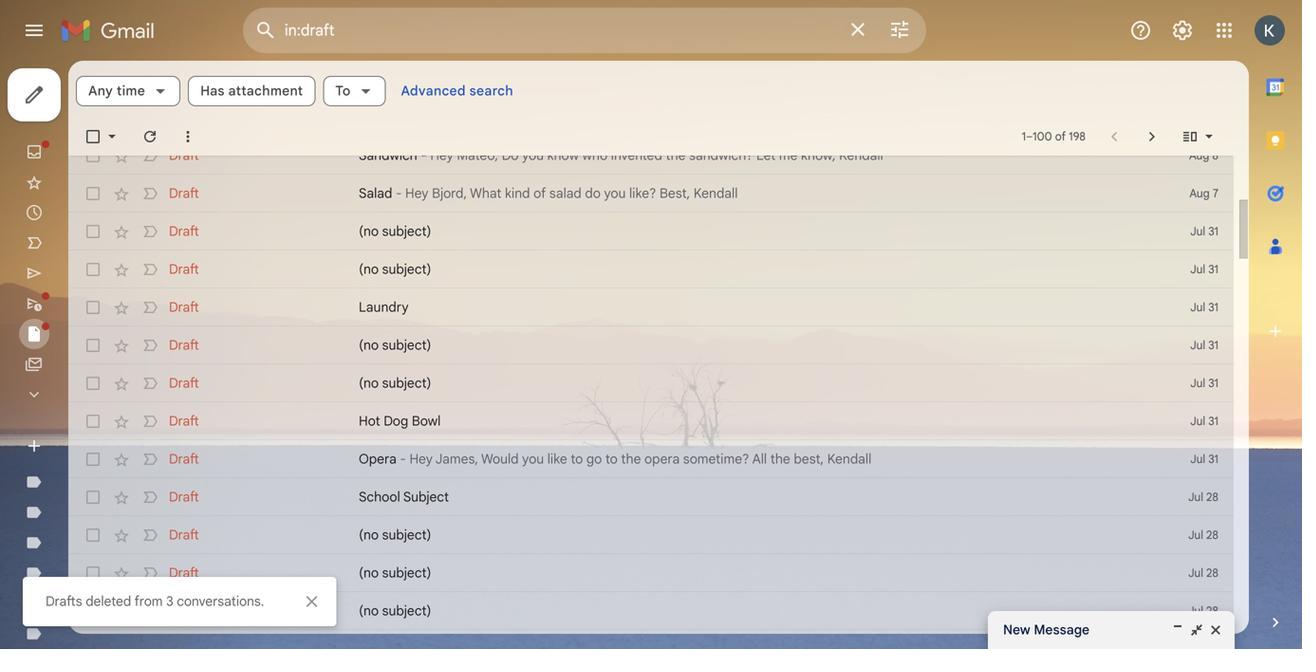 Task type: locate. For each thing, give the bounding box(es) containing it.
aug for hey bjord, what kind of salad do you like? best, kendall
[[1190, 187, 1211, 201]]

hey
[[431, 147, 454, 164], [405, 185, 429, 202], [410, 451, 433, 468]]

1 jul 28 from the top
[[1189, 490, 1219, 505]]

subject
[[403, 489, 449, 506]]

6 draft from the top
[[169, 337, 199, 354]]

12 row from the top
[[68, 555, 1235, 593]]

you for know
[[522, 147, 544, 164]]

main menu image
[[23, 19, 46, 42]]

(no subject) link
[[359, 222, 1130, 241], [359, 260, 1130, 279], [359, 336, 1130, 355], [359, 374, 1130, 393], [359, 526, 1130, 545], [359, 564, 1130, 583], [359, 602, 1130, 621]]

3 28 from the top
[[1207, 566, 1219, 581]]

1 28 from the top
[[1207, 490, 1219, 505]]

james,
[[436, 451, 479, 468]]

- right opera
[[400, 451, 406, 468]]

of
[[534, 185, 546, 202]]

refresh image
[[141, 127, 160, 146]]

hey left 'james,'
[[410, 451, 433, 468]]

minimize image
[[1171, 623, 1186, 638]]

hey for hey james, would you like to go to the opera sometime? all the best, kendall
[[410, 451, 433, 468]]

0 vertical spatial hey
[[431, 147, 454, 164]]

0 vertical spatial you
[[522, 147, 544, 164]]

5 (no subject) link from the top
[[359, 526, 1130, 545]]

any time
[[88, 83, 145, 99]]

5 31 from the top
[[1209, 377, 1219, 391]]

2 31 from the top
[[1209, 263, 1219, 277]]

6 (no subject) link from the top
[[359, 564, 1130, 583]]

advanced
[[401, 83, 466, 99]]

tab list
[[1250, 61, 1303, 581]]

hot
[[359, 413, 380, 430]]

kendall down the sandwich?
[[694, 185, 738, 202]]

you
[[522, 147, 544, 164], [604, 185, 626, 202], [522, 451, 544, 468]]

0 vertical spatial -
[[421, 147, 427, 164]]

draft for 13th row from the top of the page
[[169, 603, 199, 620]]

1 to from the left
[[571, 451, 583, 468]]

0 horizontal spatial to
[[571, 451, 583, 468]]

3 jul 28 from the top
[[1189, 566, 1219, 581]]

1 vertical spatial aug
[[1190, 187, 1211, 201]]

1 (no subject) from the top
[[359, 223, 432, 240]]

4 jul 31 from the top
[[1191, 339, 1219, 353]]

10 row from the top
[[68, 479, 1235, 517]]

5 jul 31 from the top
[[1191, 377, 1219, 391]]

5 (no subject) from the top
[[359, 527, 432, 544]]

28 for third row from the bottom of the page
[[1207, 566, 1219, 581]]

2 draft from the top
[[169, 185, 199, 202]]

jul 28 for tenth row
[[1189, 490, 1219, 505]]

jul for 13th row from the top of the page
[[1189, 604, 1204, 619]]

1 subject) from the top
[[382, 223, 432, 240]]

dog
[[384, 413, 409, 430]]

main content
[[68, 61, 1250, 650]]

draft for third row from the bottom of the page
[[169, 565, 199, 582]]

0 horizontal spatial the
[[621, 451, 641, 468]]

1 horizontal spatial to
[[606, 451, 618, 468]]

None checkbox
[[84, 146, 103, 165], [84, 222, 103, 241], [84, 374, 103, 393], [84, 412, 103, 431], [84, 450, 103, 469], [84, 526, 103, 545], [84, 564, 103, 583], [84, 146, 103, 165], [84, 222, 103, 241], [84, 374, 103, 393], [84, 412, 103, 431], [84, 450, 103, 469], [84, 526, 103, 545], [84, 564, 103, 583]]

1 horizontal spatial the
[[666, 147, 686, 164]]

drafts
[[46, 594, 82, 610]]

4 draft from the top
[[169, 261, 199, 278]]

opera
[[645, 451, 680, 468]]

- for salad
[[396, 185, 402, 202]]

(no subject) link for third row from the bottom of the page
[[359, 564, 1130, 583]]

8 draft from the top
[[169, 413, 199, 430]]

the up best,
[[666, 147, 686, 164]]

3 subject) from the top
[[382, 337, 432, 354]]

navigation
[[0, 61, 228, 650]]

to right the go
[[606, 451, 618, 468]]

aug for hey mateo, do you know who invented the sandwich? let me know, kendall
[[1190, 149, 1210, 163]]

2 aug from the top
[[1190, 187, 1211, 201]]

7 jul 31 from the top
[[1191, 452, 1219, 467]]

what
[[470, 185, 502, 202]]

any time button
[[76, 76, 181, 106]]

2 (no subject) from the top
[[359, 261, 432, 278]]

hey left bjord,
[[405, 185, 429, 202]]

7 draft from the top
[[169, 375, 199, 392]]

2 vertical spatial you
[[522, 451, 544, 468]]

(no subject) for third row from the bottom of the page
[[359, 565, 432, 582]]

(no subject) for fourth row from the bottom
[[359, 527, 432, 544]]

9 draft from the top
[[169, 451, 199, 468]]

None checkbox
[[84, 127, 103, 146], [84, 184, 103, 203], [84, 260, 103, 279], [84, 298, 103, 317], [84, 336, 103, 355], [84, 488, 103, 507], [84, 127, 103, 146], [84, 184, 103, 203], [84, 260, 103, 279], [84, 298, 103, 317], [84, 336, 103, 355], [84, 488, 103, 507]]

10 draft from the top
[[169, 489, 199, 506]]

(no subject) link for eighth row from the bottom
[[359, 374, 1130, 393]]

7 subject) from the top
[[382, 603, 432, 620]]

jul
[[1191, 225, 1206, 239], [1191, 263, 1206, 277], [1191, 301, 1206, 315], [1191, 339, 1206, 353], [1191, 377, 1206, 391], [1191, 415, 1206, 429], [1191, 452, 1206, 467], [1189, 490, 1204, 505], [1189, 528, 1204, 543], [1189, 566, 1204, 581], [1189, 604, 1204, 619]]

(no subject)
[[359, 223, 432, 240], [359, 261, 432, 278], [359, 337, 432, 354], [359, 375, 432, 392], [359, 527, 432, 544], [359, 565, 432, 582], [359, 603, 432, 620]]

2 28 from the top
[[1207, 528, 1219, 543]]

1 draft from the top
[[169, 147, 199, 164]]

5 draft from the top
[[169, 299, 199, 316]]

1 vertical spatial hey
[[405, 185, 429, 202]]

know,
[[802, 147, 836, 164]]

subject) for (no subject) link for 13th row from the top of the page
[[382, 603, 432, 620]]

subject)
[[382, 223, 432, 240], [382, 261, 432, 278], [382, 337, 432, 354], [382, 375, 432, 392], [382, 527, 432, 544], [382, 565, 432, 582], [382, 603, 432, 620]]

13 draft from the top
[[169, 603, 199, 620]]

advanced search button
[[394, 74, 521, 108]]

4 jul 28 from the top
[[1189, 604, 1219, 619]]

laundry
[[359, 299, 409, 316]]

- for sandwich
[[421, 147, 427, 164]]

6 (no subject) from the top
[[359, 565, 432, 582]]

aug 8
[[1190, 149, 1219, 163]]

2 jul 28 from the top
[[1189, 528, 1219, 543]]

toggle split pane mode image
[[1181, 127, 1200, 146]]

draft for fourth row from the top
[[169, 261, 199, 278]]

aug left 8
[[1190, 149, 1210, 163]]

4 subject) from the top
[[382, 375, 432, 392]]

let
[[757, 147, 776, 164]]

the left opera
[[621, 451, 641, 468]]

has attachment
[[200, 83, 303, 99]]

1 (no from the top
[[359, 223, 379, 240]]

-
[[421, 147, 427, 164], [396, 185, 402, 202], [400, 451, 406, 468]]

0 vertical spatial aug
[[1190, 149, 1210, 163]]

4 31 from the top
[[1209, 339, 1219, 353]]

4 (no subject) link from the top
[[359, 374, 1130, 393]]

2 subject) from the top
[[382, 261, 432, 278]]

you for like
[[522, 451, 544, 468]]

kendall right know, on the top right of the page
[[840, 147, 884, 164]]

hey left 'mateo,'
[[431, 147, 454, 164]]

2 vertical spatial -
[[400, 451, 406, 468]]

search mail image
[[249, 13, 283, 47]]

7 (no subject) from the top
[[359, 603, 432, 620]]

the right all
[[771, 451, 791, 468]]

- right the sandwich on the top left of page
[[421, 147, 427, 164]]

(no subject) link for 9th row from the bottom
[[359, 336, 1130, 355]]

3 draft from the top
[[169, 223, 199, 240]]

1 31 from the top
[[1209, 225, 1219, 239]]

2 to from the left
[[606, 451, 618, 468]]

2 vertical spatial hey
[[410, 451, 433, 468]]

14 row from the top
[[68, 631, 1235, 650]]

best,
[[660, 185, 691, 202]]

jul 31
[[1191, 225, 1219, 239], [1191, 263, 1219, 277], [1191, 301, 1219, 315], [1191, 339, 1219, 353], [1191, 377, 1219, 391], [1191, 415, 1219, 429], [1191, 452, 1219, 467]]

jul for third row from the bottom of the page
[[1189, 566, 1204, 581]]

3 row from the top
[[68, 213, 1235, 251]]

1 vertical spatial -
[[396, 185, 402, 202]]

6 subject) from the top
[[382, 565, 432, 582]]

draft
[[169, 147, 199, 164], [169, 185, 199, 202], [169, 223, 199, 240], [169, 261, 199, 278], [169, 299, 199, 316], [169, 337, 199, 354], [169, 375, 199, 392], [169, 413, 199, 430], [169, 451, 199, 468], [169, 489, 199, 506], [169, 527, 199, 544], [169, 565, 199, 582], [169, 603, 199, 620]]

4 28 from the top
[[1207, 604, 1219, 619]]

not important switch
[[141, 602, 160, 621]]

2 (no subject) link from the top
[[359, 260, 1130, 279]]

hot dog bowl
[[359, 413, 441, 430]]

conversations.
[[177, 594, 264, 610]]

28 for 13th row from the top of the page
[[1207, 604, 1219, 619]]

31
[[1209, 225, 1219, 239], [1209, 263, 1219, 277], [1209, 301, 1219, 315], [1209, 339, 1219, 353], [1209, 377, 1219, 391], [1209, 415, 1219, 429], [1209, 452, 1219, 467]]

3 (no subject) from the top
[[359, 337, 432, 354]]

28 for tenth row
[[1207, 490, 1219, 505]]

4 (no subject) from the top
[[359, 375, 432, 392]]

3
[[166, 594, 173, 610]]

3 (no from the top
[[359, 337, 379, 354]]

older image
[[1143, 127, 1162, 146]]

(no subject) for fourth row from the top
[[359, 261, 432, 278]]

12 draft from the top
[[169, 565, 199, 582]]

subject) for (no subject) link corresponding to fourth row from the top
[[382, 261, 432, 278]]

aug left the 7 in the right top of the page
[[1190, 187, 1211, 201]]

the
[[666, 147, 686, 164], [621, 451, 641, 468], [771, 451, 791, 468]]

aug
[[1190, 149, 1210, 163], [1190, 187, 1211, 201]]

jul for 9th row from the bottom
[[1191, 339, 1206, 353]]

sandwich - hey mateo, do you know who invented the sandwich? let me know, kendall
[[359, 147, 884, 164]]

aug 7
[[1190, 187, 1219, 201]]

7 (no subject) link from the top
[[359, 602, 1130, 621]]

31 for fourth row from the top
[[1209, 263, 1219, 277]]

kendall
[[840, 147, 884, 164], [694, 185, 738, 202], [828, 451, 872, 468]]

go
[[587, 451, 602, 468]]

sometime?
[[684, 451, 750, 468]]

6 31 from the top
[[1209, 415, 1219, 429]]

28
[[1207, 490, 1219, 505], [1207, 528, 1219, 543], [1207, 566, 1219, 581], [1207, 604, 1219, 619]]

1 aug from the top
[[1190, 149, 1210, 163]]

(no
[[359, 223, 379, 240], [359, 261, 379, 278], [359, 337, 379, 354], [359, 375, 379, 392], [359, 527, 379, 544], [359, 565, 379, 582], [359, 603, 379, 620]]

jul for seventh row from the bottom
[[1191, 415, 1206, 429]]

Search mail text field
[[285, 21, 836, 40]]

school subject link
[[359, 488, 1130, 507]]

7 (no from the top
[[359, 603, 379, 620]]

hey for hey mateo, do you know who invented the sandwich? let me know, kendall
[[431, 147, 454, 164]]

to left the go
[[571, 451, 583, 468]]

5 subject) from the top
[[382, 527, 432, 544]]

(no subject) for eighth row from the bottom
[[359, 375, 432, 392]]

draft for fourth row from the bottom
[[169, 527, 199, 544]]

7 31 from the top
[[1209, 452, 1219, 467]]

school
[[359, 489, 400, 506]]

jul 28
[[1189, 490, 1219, 505], [1189, 528, 1219, 543], [1189, 566, 1219, 581], [1189, 604, 1219, 619]]

draft for eighth row from the bottom
[[169, 375, 199, 392]]

None search field
[[243, 8, 927, 53]]

2 row from the top
[[68, 175, 1235, 213]]

1 (no subject) link from the top
[[359, 222, 1130, 241]]

- for opera
[[400, 451, 406, 468]]

row
[[68, 137, 1235, 175], [68, 175, 1235, 213], [68, 213, 1235, 251], [68, 251, 1235, 289], [68, 289, 1235, 327], [68, 327, 1235, 365], [68, 365, 1235, 403], [68, 403, 1235, 441], [68, 441, 1235, 479], [68, 479, 1235, 517], [68, 517, 1235, 555], [68, 555, 1235, 593], [68, 593, 1235, 631], [68, 631, 1235, 650]]

3 (no subject) link from the top
[[359, 336, 1130, 355]]

5 row from the top
[[68, 289, 1235, 327]]

drafts deleted from 3 conversations.
[[46, 594, 264, 610]]

would
[[481, 451, 519, 468]]

11 draft from the top
[[169, 527, 199, 544]]

to
[[571, 451, 583, 468], [606, 451, 618, 468]]

6 row from the top
[[68, 327, 1235, 365]]

- right salad
[[396, 185, 402, 202]]

bjord,
[[432, 185, 467, 202]]

subject) for (no subject) link related to third row from the bottom of the page
[[382, 565, 432, 582]]

kendall right best,
[[828, 451, 872, 468]]

4 row from the top
[[68, 251, 1235, 289]]



Task type: vqa. For each thing, say whether or not it's contained in the screenshot.
Annual
no



Task type: describe. For each thing, give the bounding box(es) containing it.
know
[[548, 147, 579, 164]]

2 horizontal spatial the
[[771, 451, 791, 468]]

7
[[1213, 187, 1219, 201]]

all
[[753, 451, 767, 468]]

bowl
[[412, 413, 441, 430]]

subject) for fourth row from the bottom's (no subject) link
[[382, 527, 432, 544]]

do
[[585, 185, 601, 202]]

to
[[336, 83, 351, 99]]

31 for third row from the top of the page
[[1209, 225, 1219, 239]]

(no subject) link for fourth row from the bottom
[[359, 526, 1130, 545]]

opera - hey james, would you like to go to the opera sometime? all the best, kendall
[[359, 451, 872, 468]]

from
[[134, 594, 163, 610]]

time
[[117, 83, 145, 99]]

mateo,
[[457, 147, 499, 164]]

draft for 9th row from the bottom
[[169, 337, 199, 354]]

(no subject) link for fourth row from the top
[[359, 260, 1130, 279]]

like
[[548, 451, 568, 468]]

salad
[[359, 185, 393, 202]]

kind
[[505, 185, 530, 202]]

subject) for eighth row from the bottom (no subject) link
[[382, 375, 432, 392]]

sandwich
[[359, 147, 418, 164]]

to button
[[323, 76, 386, 106]]

invented
[[611, 147, 663, 164]]

7 row from the top
[[68, 365, 1235, 403]]

2 vertical spatial kendall
[[828, 451, 872, 468]]

jul for fourth row from the top
[[1191, 263, 1206, 277]]

do
[[502, 147, 519, 164]]

has
[[200, 83, 225, 99]]

clear search image
[[839, 10, 877, 48]]

draft for 13th row from the bottom of the page
[[169, 185, 199, 202]]

has attachment button
[[188, 76, 316, 106]]

2 (no from the top
[[359, 261, 379, 278]]

jul 28 for third row from the bottom of the page
[[1189, 566, 1219, 581]]

search
[[470, 83, 514, 99]]

1 vertical spatial kendall
[[694, 185, 738, 202]]

school subject
[[359, 489, 449, 506]]

gmail image
[[61, 11, 164, 49]]

1 jul 31 from the top
[[1191, 225, 1219, 239]]

jul for sixth row from the bottom of the page
[[1191, 452, 1206, 467]]

advanced search
[[401, 83, 514, 99]]

2 jul 31 from the top
[[1191, 263, 1219, 277]]

any
[[88, 83, 113, 99]]

laundry link
[[359, 298, 1130, 317]]

draft for seventh row from the bottom
[[169, 413, 199, 430]]

draft for tenth row
[[169, 489, 199, 506]]

jul 28 for 13th row from the top of the page
[[1189, 604, 1219, 619]]

draft for first row from the top of the page
[[169, 147, 199, 164]]

31 for 9th row from the bottom
[[1209, 339, 1219, 353]]

11 row from the top
[[68, 517, 1235, 555]]

4 (no from the top
[[359, 375, 379, 392]]

3 jul 31 from the top
[[1191, 301, 1219, 315]]

draft for 5th row from the top of the page
[[169, 299, 199, 316]]

advanced search options image
[[881, 10, 919, 48]]

8
[[1213, 149, 1219, 163]]

6 jul 31 from the top
[[1191, 415, 1219, 429]]

like?
[[630, 185, 657, 202]]

draft for sixth row from the bottom of the page
[[169, 451, 199, 468]]

salad - hey bjord, what kind of salad do you like? best, kendall
[[359, 185, 738, 202]]

31 for seventh row from the bottom
[[1209, 415, 1219, 429]]

pop out image
[[1190, 623, 1205, 638]]

1 row from the top
[[68, 137, 1235, 175]]

(no subject) for 13th row from the top of the page
[[359, 603, 432, 620]]

subject) for (no subject) link for third row from the top of the page
[[382, 223, 432, 240]]

hot dog bowl link
[[359, 412, 1130, 431]]

28 for fourth row from the bottom
[[1207, 528, 1219, 543]]

(no subject) link for third row from the top of the page
[[359, 222, 1130, 241]]

deleted
[[86, 594, 131, 610]]

more image
[[179, 127, 198, 146]]

salad
[[550, 185, 582, 202]]

jul 28 for fourth row from the bottom
[[1189, 528, 1219, 543]]

1 vertical spatial you
[[604, 185, 626, 202]]

hey for hey bjord, what kind of salad do you like? best, kendall
[[405, 185, 429, 202]]

me
[[779, 147, 798, 164]]

opera
[[359, 451, 397, 468]]

13 row from the top
[[68, 593, 1235, 631]]

sandwich?
[[690, 147, 753, 164]]

close image
[[1209, 623, 1224, 638]]

settings image
[[1172, 19, 1195, 42]]

(no subject) for 9th row from the bottom
[[359, 337, 432, 354]]

best,
[[794, 451, 824, 468]]

support image
[[1130, 19, 1153, 42]]

jul for third row from the top of the page
[[1191, 225, 1206, 239]]

attachment
[[228, 83, 303, 99]]

9 row from the top
[[68, 441, 1235, 479]]

(no subject) link for 13th row from the top of the page
[[359, 602, 1130, 621]]

subject) for (no subject) link corresponding to 9th row from the bottom
[[382, 337, 432, 354]]

jul for tenth row
[[1189, 490, 1204, 505]]

3 31 from the top
[[1209, 301, 1219, 315]]

jul for fourth row from the bottom
[[1189, 528, 1204, 543]]

(no subject) for third row from the top of the page
[[359, 223, 432, 240]]

8 row from the top
[[68, 403, 1235, 441]]

6 (no from the top
[[359, 565, 379, 582]]

draft for third row from the top of the page
[[169, 223, 199, 240]]

main content containing any time
[[68, 61, 1250, 650]]

drafts deleted from 3 conversations. alert
[[23, 44, 1272, 627]]

0 vertical spatial kendall
[[840, 147, 884, 164]]

5 (no from the top
[[359, 527, 379, 544]]

who
[[583, 147, 608, 164]]

31 for sixth row from the bottom of the page
[[1209, 452, 1219, 467]]



